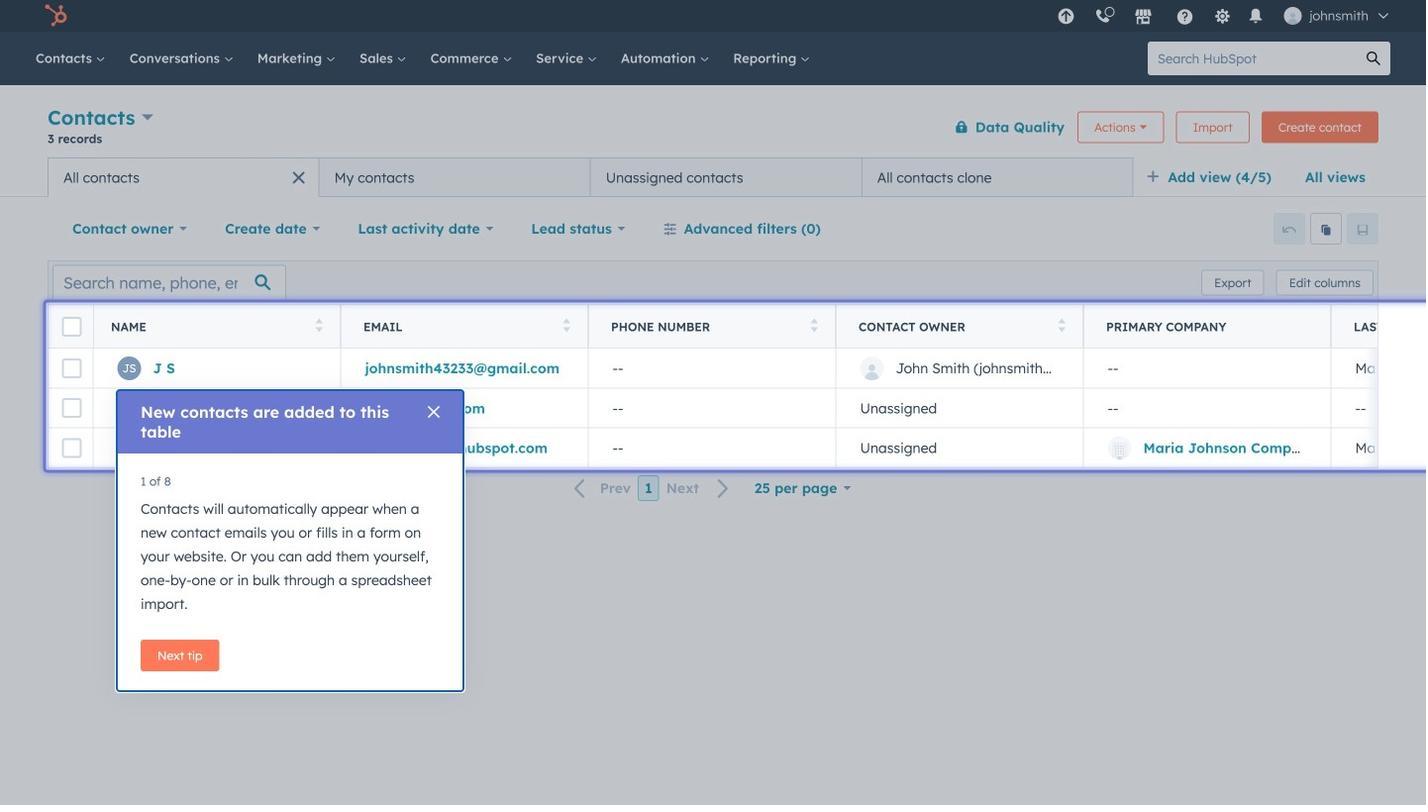 Task type: vqa. For each thing, say whether or not it's contained in the screenshot.
the Close Image
yes



Task type: describe. For each thing, give the bounding box(es) containing it.
Search name, phone, email addresses, or company search field
[[53, 265, 286, 301]]

press to sort. image for 4th the press to sort. element from right
[[316, 318, 323, 332]]

marketplaces image
[[1135, 9, 1152, 27]]

2 press to sort. element from the left
[[563, 318, 571, 335]]

john smith image
[[1284, 7, 1302, 25]]

close image
[[428, 406, 440, 418]]

press to sort. image for 2nd the press to sort. element from left
[[563, 318, 571, 332]]



Task type: locate. For each thing, give the bounding box(es) containing it.
press to sort. image
[[563, 318, 571, 332], [1058, 318, 1066, 332]]

Search HubSpot search field
[[1148, 42, 1357, 75]]

2 press to sort. image from the left
[[1058, 318, 1066, 332]]

1 press to sort. image from the left
[[563, 318, 571, 332]]

1 press to sort. element from the left
[[316, 318, 323, 335]]

1 press to sort. image from the left
[[316, 318, 323, 332]]

press to sort. element
[[316, 318, 323, 335], [563, 318, 571, 335], [811, 318, 818, 335], [1058, 318, 1066, 335]]

press to sort. image for 1st the press to sort. element from right
[[1058, 318, 1066, 332]]

press to sort. image
[[316, 318, 323, 332], [811, 318, 818, 332]]

1 horizontal spatial press to sort. image
[[1058, 318, 1066, 332]]

banner
[[48, 102, 1379, 158]]

pagination navigation
[[562, 475, 742, 502]]

0 horizontal spatial press to sort. image
[[563, 318, 571, 332]]

press to sort. image for second the press to sort. element from right
[[811, 318, 818, 332]]

3 press to sort. element from the left
[[811, 318, 818, 335]]

1 horizontal spatial press to sort. image
[[811, 318, 818, 332]]

4 press to sort. element from the left
[[1058, 318, 1066, 335]]

menu
[[1047, 0, 1403, 32]]

0 horizontal spatial press to sort. image
[[316, 318, 323, 332]]

column header
[[1084, 305, 1332, 349]]

2 press to sort. image from the left
[[811, 318, 818, 332]]



